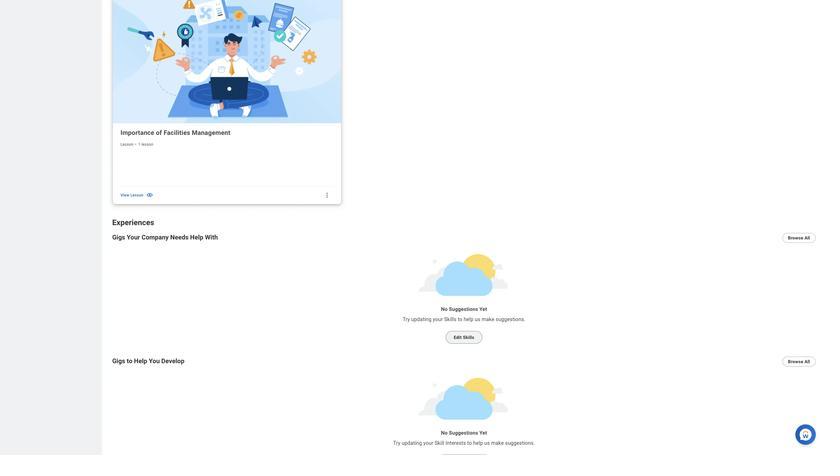 Task type: vqa. For each thing, say whether or not it's contained in the screenshot.
"chevron down" image
no



Task type: describe. For each thing, give the bounding box(es) containing it.
interests
[[446, 440, 466, 446]]

gigs for gigs your company needs help with
[[112, 233, 125, 241]]

try updating your skills to help us make suggestions.
[[403, 316, 526, 322]]

0 vertical spatial to
[[458, 316, 463, 322]]

lesson inside importance of facilities management element
[[130, 193, 143, 197]]

management
[[192, 129, 230, 136]]

view lesson
[[121, 193, 143, 197]]

view
[[121, 193, 129, 197]]

company
[[142, 233, 169, 241]]

needs
[[170, 233, 189, 241]]

2 vertical spatial to
[[467, 440, 472, 446]]

browse all for gigs your company needs help with
[[788, 235, 811, 240]]

your for gigs your company needs help with
[[433, 316, 443, 322]]

importance of facilities management
[[121, 129, 230, 136]]

yet for gigs to help you develop
[[480, 430, 487, 436]]

all for gigs your company needs help with
[[805, 235, 811, 240]]

importance
[[121, 129, 154, 136]]

of
[[156, 129, 162, 136]]

all for gigs to help you develop
[[805, 359, 811, 364]]

lesson
[[142, 142, 153, 147]]

with
[[205, 233, 218, 241]]

gigs to help you develop
[[112, 357, 184, 365]]

1 vertical spatial to
[[127, 357, 132, 365]]

1 vertical spatial suggestions.
[[505, 440, 535, 446]]

importance of facilities management link
[[121, 128, 334, 137]]

try for gigs your company needs help with
[[403, 316, 410, 322]]

importance of facilities management element
[[121, 191, 153, 199]]

edit
[[454, 335, 462, 340]]

edit skills
[[454, 335, 475, 340]]

1 vertical spatial us
[[485, 440, 490, 446]]

edit skills button
[[446, 331, 483, 344]]

1
[[138, 142, 141, 147]]

experiences
[[112, 218, 154, 227]]

try for gigs to help you develop
[[393, 440, 401, 446]]

0 vertical spatial help
[[464, 316, 474, 322]]

browse all link for gigs your company needs help with
[[783, 233, 816, 243]]

skill
[[435, 440, 444, 446]]

suggestions for gigs your company needs help with
[[449, 306, 478, 312]]

visible image
[[146, 191, 153, 199]]

gigs for gigs to help you develop
[[112, 357, 125, 365]]



Task type: locate. For each thing, give the bounding box(es) containing it.
to left you at the left bottom of page
[[127, 357, 132, 365]]

updating
[[411, 316, 432, 322], [402, 440, 422, 446]]

suggestions for gigs to help you develop
[[449, 430, 478, 436]]

help left you at the left bottom of page
[[134, 357, 147, 365]]

all
[[805, 235, 811, 240], [805, 359, 811, 364]]

1 horizontal spatial to
[[458, 316, 463, 322]]

2 suggestions from the top
[[449, 430, 478, 436]]

1 vertical spatial lesson
[[130, 193, 143, 197]]

0 vertical spatial yet
[[480, 306, 487, 312]]

no
[[441, 306, 448, 312], [441, 430, 448, 436]]

1 vertical spatial try
[[393, 440, 401, 446]]

no up try updating your skills to help us make suggestions.
[[441, 306, 448, 312]]

1 vertical spatial suggestions
[[449, 430, 478, 436]]

no up skill
[[441, 430, 448, 436]]

0 vertical spatial make
[[482, 316, 495, 322]]

2 no from the top
[[441, 430, 448, 436]]

2 horizontal spatial to
[[467, 440, 472, 446]]

make
[[482, 316, 495, 322], [491, 440, 504, 446]]

suggestions up 'try updating your skill interests to help us make suggestions.'
[[449, 430, 478, 436]]

help right interests
[[473, 440, 483, 446]]

1 no suggestions yet from the top
[[441, 306, 487, 312]]

1 vertical spatial help
[[134, 357, 147, 365]]

1 suggestions from the top
[[449, 306, 478, 312]]

no suggestions yet for gigs to help you develop
[[441, 430, 487, 436]]

2 browse from the top
[[788, 359, 804, 364]]

help
[[464, 316, 474, 322], [473, 440, 483, 446]]

1 horizontal spatial help
[[190, 233, 203, 241]]

facilities
[[164, 129, 190, 136]]

0 horizontal spatial skills
[[444, 316, 457, 322]]

2 browse all from the top
[[788, 359, 811, 364]]

browse all for gigs to help you develop
[[788, 359, 811, 364]]

1 vertical spatial browse all link
[[783, 356, 816, 367]]

to
[[458, 316, 463, 322], [127, 357, 132, 365], [467, 440, 472, 446]]

browse all link for gigs to help you develop
[[783, 356, 816, 367]]

1 vertical spatial no suggestions yet
[[441, 430, 487, 436]]

skills
[[444, 316, 457, 322], [463, 335, 475, 340]]

your for gigs to help you develop
[[424, 440, 434, 446]]

1 vertical spatial make
[[491, 440, 504, 446]]

your
[[433, 316, 443, 322], [424, 440, 434, 446]]

1 horizontal spatial try
[[403, 316, 410, 322]]

0 vertical spatial all
[[805, 235, 811, 240]]

no for gigs your company needs help with
[[441, 306, 448, 312]]

1 vertical spatial skills
[[463, 335, 475, 340]]

1 yet from the top
[[480, 306, 487, 312]]

0 horizontal spatial us
[[475, 316, 481, 322]]

0 vertical spatial your
[[433, 316, 443, 322]]

1 vertical spatial yet
[[480, 430, 487, 436]]

1 vertical spatial help
[[473, 440, 483, 446]]

0 vertical spatial browse all link
[[783, 233, 816, 243]]

1 no from the top
[[441, 306, 448, 312]]

1 browse from the top
[[788, 235, 804, 240]]

2 yet from the top
[[480, 430, 487, 436]]

2 browse all link from the top
[[783, 356, 816, 367]]

browse for gigs your company needs help with
[[788, 235, 804, 240]]

suggestions up try updating your skills to help us make suggestions.
[[449, 306, 478, 312]]

1 vertical spatial no
[[441, 430, 448, 436]]

1 vertical spatial your
[[424, 440, 434, 446]]

yet up try updating your skills to help us make suggestions.
[[480, 306, 487, 312]]

0 vertical spatial us
[[475, 316, 481, 322]]

1 gigs from the top
[[112, 233, 125, 241]]

skills right edit
[[463, 335, 475, 340]]

yet up 'try updating your skill interests to help us make suggestions.'
[[480, 430, 487, 436]]

try
[[403, 316, 410, 322], [393, 440, 401, 446]]

lesson left the 1
[[121, 142, 134, 147]]

yet for gigs your company needs help with
[[480, 306, 487, 312]]

importance of facilities management image
[[113, 0, 341, 123]]

lesson
[[121, 142, 134, 147], [130, 193, 143, 197]]

develop
[[161, 357, 184, 365]]

help left with
[[190, 233, 203, 241]]

1 vertical spatial all
[[805, 359, 811, 364]]

no suggestions yet
[[441, 306, 487, 312], [441, 430, 487, 436]]

related actions vertical image
[[324, 192, 330, 198]]

skills inside button
[[463, 335, 475, 340]]

0 vertical spatial try
[[403, 316, 410, 322]]

suggestions
[[449, 306, 478, 312], [449, 430, 478, 436]]

0 vertical spatial gigs
[[112, 233, 125, 241]]

to up edit
[[458, 316, 463, 322]]

suggestions.
[[496, 316, 526, 322], [505, 440, 535, 446]]

help
[[190, 233, 203, 241], [134, 357, 147, 365]]

0 vertical spatial suggestions
[[449, 306, 478, 312]]

to right interests
[[467, 440, 472, 446]]

1 vertical spatial updating
[[402, 440, 422, 446]]

1 browse all link from the top
[[783, 233, 816, 243]]

try updating your skill interests to help us make suggestions.
[[393, 440, 535, 446]]

0 horizontal spatial to
[[127, 357, 132, 365]]

you
[[149, 357, 160, 365]]

1 lesson
[[138, 142, 153, 147]]

2 all from the top
[[805, 359, 811, 364]]

gigs your company needs help with
[[112, 233, 218, 241]]

no for gigs to help you develop
[[441, 430, 448, 436]]

yet
[[480, 306, 487, 312], [480, 430, 487, 436]]

us up edit skills button
[[475, 316, 481, 322]]

0 vertical spatial help
[[190, 233, 203, 241]]

0 vertical spatial lesson
[[121, 142, 134, 147]]

no suggestions yet up 'try updating your skill interests to help us make suggestions.'
[[441, 430, 487, 436]]

2 no suggestions yet from the top
[[441, 430, 487, 436]]

2 gigs from the top
[[112, 357, 125, 365]]

browse
[[788, 235, 804, 240], [788, 359, 804, 364]]

us
[[475, 316, 481, 322], [485, 440, 490, 446]]

browse all link
[[783, 233, 816, 243], [783, 356, 816, 367]]

0 vertical spatial skills
[[444, 316, 457, 322]]

1 all from the top
[[805, 235, 811, 240]]

1 vertical spatial gigs
[[112, 357, 125, 365]]

your
[[127, 233, 140, 241]]

updating for gigs your company needs help with
[[411, 316, 432, 322]]

0 horizontal spatial help
[[134, 357, 147, 365]]

1 horizontal spatial us
[[485, 440, 490, 446]]

0 vertical spatial suggestions.
[[496, 316, 526, 322]]

gigs
[[112, 233, 125, 241], [112, 357, 125, 365]]

1 vertical spatial browse all
[[788, 359, 811, 364]]

0 vertical spatial browse all
[[788, 235, 811, 240]]

browse for gigs to help you develop
[[788, 359, 804, 364]]

0 vertical spatial no suggestions yet
[[441, 306, 487, 312]]

1 horizontal spatial skills
[[463, 335, 475, 340]]

0 vertical spatial no
[[441, 306, 448, 312]]

us right interests
[[485, 440, 490, 446]]

browse all
[[788, 235, 811, 240], [788, 359, 811, 364]]

no suggestions yet for gigs your company needs help with
[[441, 306, 487, 312]]

skills up edit
[[444, 316, 457, 322]]

lesson right view
[[130, 193, 143, 197]]

0 horizontal spatial try
[[393, 440, 401, 446]]

1 vertical spatial browse
[[788, 359, 804, 364]]

0 vertical spatial browse
[[788, 235, 804, 240]]

help up edit skills button
[[464, 316, 474, 322]]

1 browse all from the top
[[788, 235, 811, 240]]

updating for gigs to help you develop
[[402, 440, 422, 446]]

0 vertical spatial updating
[[411, 316, 432, 322]]

no suggestions yet up try updating your skills to help us make suggestions.
[[441, 306, 487, 312]]



